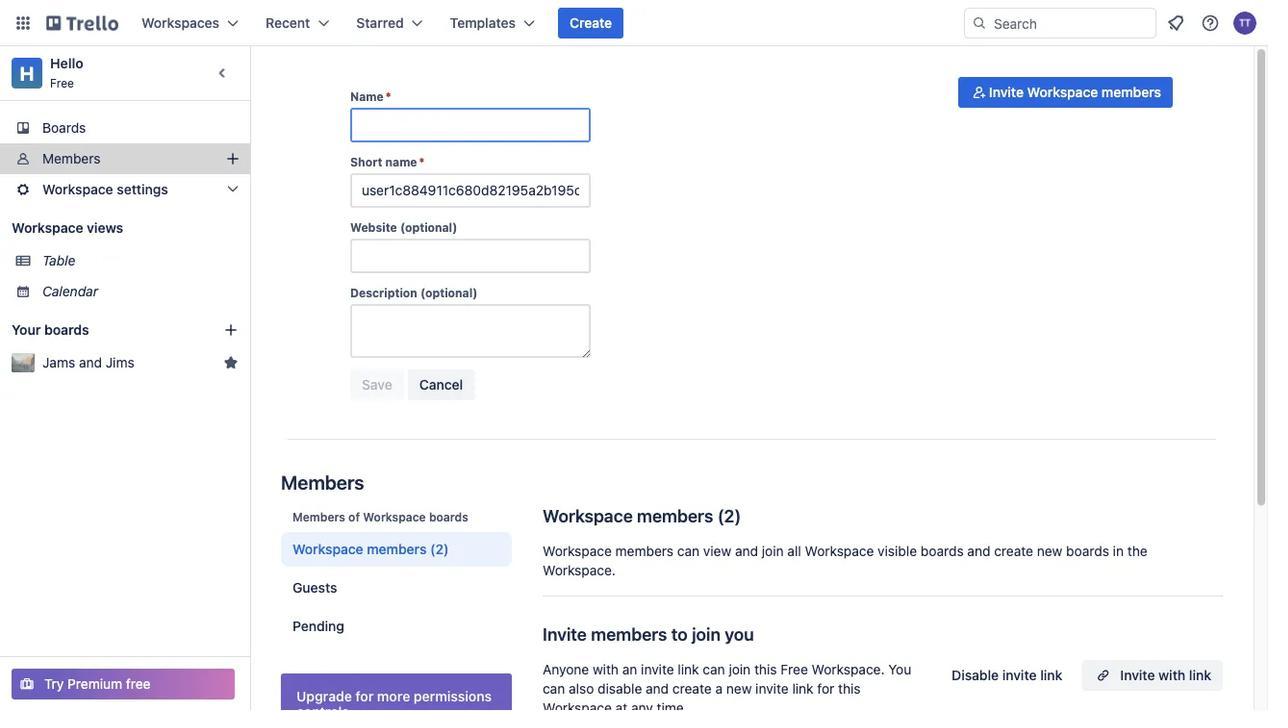 Task type: vqa. For each thing, say whether or not it's contained in the screenshot.


Task type: describe. For each thing, give the bounding box(es) containing it.
and inside anyone with an invite link can join this free workspace. you can also disable and create a new invite link for this workspace at any time.
[[646, 681, 669, 697]]

1 vertical spatial *
[[419, 155, 425, 168]]

invite for invite with link
[[1121, 668, 1156, 683]]

you
[[889, 662, 912, 678]]

workspaces
[[141, 15, 220, 31]]

(optional) for website (optional)
[[400, 220, 458, 234]]

guests link
[[281, 571, 512, 605]]

jams
[[42, 355, 75, 371]]

description (optional)
[[350, 286, 478, 299]]

0 vertical spatial members
[[42, 151, 101, 167]]

h link
[[12, 58, 42, 89]]

controls
[[296, 704, 349, 711]]

calendar
[[42, 283, 98, 299]]

table
[[42, 253, 76, 269]]

search image
[[972, 15, 988, 31]]

hello free
[[50, 55, 83, 90]]

try premium free
[[44, 676, 151, 692]]

settings
[[117, 181, 168, 197]]

try premium free button
[[12, 669, 235, 700]]

terry turtle (terryturtle) image
[[1234, 12, 1257, 35]]

hello link
[[50, 55, 83, 71]]

2 vertical spatial can
[[543, 681, 565, 697]]

at
[[616, 700, 628, 711]]

link inside invite with link button
[[1190, 668, 1212, 683]]

(
[[718, 505, 724, 526]]

sm image
[[970, 83, 989, 102]]

templates
[[450, 15, 516, 31]]

for inside anyone with an invite link can join this free workspace. you can also disable and create a new invite link for this workspace at any time.
[[818, 681, 835, 697]]

1 vertical spatial workspace members
[[293, 541, 427, 557]]

0 notifications image
[[1165, 12, 1188, 35]]

( 2 )
[[718, 505, 741, 526]]

members up an
[[591, 624, 668, 644]]

your boards
[[12, 322, 89, 338]]

invite with link
[[1121, 668, 1212, 683]]

members inside button
[[1102, 84, 1162, 100]]

save button
[[350, 370, 404, 400]]

workspace members can view and join all workspace visible boards and create new boards in the workspace.
[[543, 543, 1148, 579]]

members inside workspace members can view and join all workspace visible boards and create new boards in the workspace.
[[616, 543, 674, 559]]

members of workspace boards
[[293, 510, 469, 524]]

workspace settings button
[[0, 174, 250, 205]]

workspaces button
[[130, 8, 250, 39]]

new inside workspace members can view and join all workspace visible boards and create new boards in the workspace.
[[1037, 543, 1063, 559]]

try
[[44, 676, 64, 692]]

recent
[[266, 15, 310, 31]]

members down members of workspace boards at bottom
[[367, 541, 427, 557]]

can inside workspace members can view and join all workspace visible boards and create new boards in the workspace.
[[678, 543, 700, 559]]

workspace views
[[12, 220, 123, 236]]

view
[[704, 543, 732, 559]]

invite for invite members to join you
[[543, 624, 587, 644]]

short name *
[[350, 155, 425, 168]]

invite members to join you
[[543, 624, 754, 644]]

with for anyone
[[593, 662, 619, 678]]

1 vertical spatial members
[[281, 471, 364, 493]]

pending
[[293, 618, 345, 634]]

invite workspace members button
[[959, 77, 1173, 108]]

Search field
[[988, 9, 1156, 38]]

workspace inside popup button
[[42, 181, 113, 197]]

h
[[20, 62, 34, 84]]

boards up the (2)
[[429, 510, 469, 524]]

invite with link button
[[1082, 660, 1223, 691]]

of
[[349, 510, 360, 524]]

visible
[[878, 543, 917, 559]]

guests
[[293, 580, 337, 596]]

starred button
[[345, 8, 435, 39]]

1 horizontal spatial this
[[838, 681, 861, 697]]

organizationdetailform element
[[350, 89, 591, 408]]

jams and jims
[[42, 355, 134, 371]]

save
[[362, 377, 393, 393]]

2
[[724, 505, 735, 526]]

create inside anyone with an invite link can join this free workspace. you can also disable and create a new invite link for this workspace at any time.
[[673, 681, 712, 697]]

0 horizontal spatial join
[[692, 624, 721, 644]]

anyone with an invite link can join this free workspace. you can also disable and create a new invite link for this workspace at any time.
[[543, 662, 912, 711]]

(optional) for description (optional)
[[421, 286, 478, 299]]

2 vertical spatial members
[[293, 510, 345, 524]]

upgrade for more permissions controls
[[296, 689, 492, 711]]

invite inside button
[[1003, 668, 1037, 683]]

time.
[[657, 700, 688, 711]]

disable invite link
[[952, 668, 1063, 683]]

free
[[126, 676, 151, 692]]

0 horizontal spatial *
[[386, 90, 391, 103]]



Task type: locate. For each thing, give the bounding box(es) containing it.
2 vertical spatial join
[[729, 662, 751, 678]]

any
[[631, 700, 653, 711]]

disable
[[598, 681, 642, 697]]

and right visible
[[968, 543, 991, 559]]

members left view on the bottom right of the page
[[616, 543, 674, 559]]

name *
[[350, 90, 391, 103]]

0 vertical spatial free
[[50, 76, 74, 90]]

0 horizontal spatial new
[[727, 681, 752, 697]]

premium
[[68, 676, 122, 692]]

link inside disable invite link button
[[1041, 668, 1063, 683]]

free inside anyone with an invite link can join this free workspace. you can also disable and create a new invite link for this workspace at any time.
[[781, 662, 808, 678]]

upgrade
[[296, 689, 352, 705]]

0 vertical spatial invite
[[989, 84, 1024, 100]]

the
[[1128, 543, 1148, 559]]

workspace members left (
[[543, 505, 714, 526]]

starred icon image
[[223, 355, 239, 371]]

with inside invite with link button
[[1159, 668, 1186, 683]]

also
[[569, 681, 594, 697]]

workspace. left you
[[812, 662, 885, 678]]

your
[[12, 322, 41, 338]]

new inside anyone with an invite link can join this free workspace. you can also disable and create a new invite link for this workspace at any time.
[[727, 681, 752, 697]]

views
[[87, 220, 123, 236]]

create inside workspace members can view and join all workspace visible boards and create new boards in the workspace.
[[995, 543, 1034, 559]]

permissions
[[414, 689, 492, 705]]

0 vertical spatial can
[[678, 543, 700, 559]]

None text field
[[350, 108, 591, 142], [350, 173, 591, 208], [350, 239, 591, 273], [350, 108, 591, 142], [350, 173, 591, 208], [350, 239, 591, 273]]

can left view on the bottom right of the page
[[678, 543, 700, 559]]

disable
[[952, 668, 999, 683]]

invite inside button
[[1121, 668, 1156, 683]]

workspace inside button
[[1028, 84, 1099, 100]]

(optional) right website
[[400, 220, 458, 234]]

0 horizontal spatial workspace members
[[293, 541, 427, 557]]

boards right visible
[[921, 543, 964, 559]]

primary element
[[0, 0, 1269, 46]]

(2)
[[430, 541, 449, 557]]

1 vertical spatial join
[[692, 624, 721, 644]]

0 vertical spatial workspace.
[[543, 563, 616, 579]]

1 horizontal spatial invite
[[756, 681, 789, 697]]

1 horizontal spatial create
[[995, 543, 1034, 559]]

1 horizontal spatial can
[[678, 543, 700, 559]]

0 horizontal spatial can
[[543, 681, 565, 697]]

invite
[[641, 662, 674, 678], [1003, 668, 1037, 683], [756, 681, 789, 697]]

1 horizontal spatial free
[[781, 662, 808, 678]]

join
[[762, 543, 784, 559], [692, 624, 721, 644], [729, 662, 751, 678]]

0 vertical spatial (optional)
[[400, 220, 458, 234]]

create
[[570, 15, 612, 31]]

workspace settings
[[42, 181, 168, 197]]

recent button
[[254, 8, 341, 39]]

your boards with 1 items element
[[12, 319, 194, 342]]

0 horizontal spatial this
[[755, 662, 777, 678]]

to
[[672, 624, 688, 644]]

cancel button
[[408, 370, 475, 400]]

1 horizontal spatial new
[[1037, 543, 1063, 559]]

boards left in
[[1067, 543, 1110, 559]]

jams and jims link
[[42, 353, 216, 373]]

for inside upgrade for more permissions controls
[[356, 689, 374, 705]]

join right to
[[692, 624, 721, 644]]

add board image
[[223, 322, 239, 338]]

2 vertical spatial invite
[[1121, 668, 1156, 683]]

create button
[[558, 8, 624, 39]]

None text field
[[350, 304, 591, 358]]

0 vertical spatial *
[[386, 90, 391, 103]]

workspace
[[1028, 84, 1099, 100], [42, 181, 113, 197], [12, 220, 83, 236], [543, 505, 633, 526], [363, 510, 426, 524], [293, 541, 364, 557], [543, 543, 612, 559], [805, 543, 874, 559], [543, 700, 612, 711]]

0 horizontal spatial with
[[593, 662, 619, 678]]

and up time.
[[646, 681, 669, 697]]

1 horizontal spatial with
[[1159, 668, 1186, 683]]

boards
[[44, 322, 89, 338], [429, 510, 469, 524], [921, 543, 964, 559], [1067, 543, 1110, 559]]

members left 'of'
[[293, 510, 345, 524]]

1 vertical spatial invite
[[543, 624, 587, 644]]

)
[[735, 505, 741, 526]]

name
[[386, 155, 417, 168]]

name
[[350, 90, 384, 103]]

and left jims
[[79, 355, 102, 371]]

1 vertical spatial free
[[781, 662, 808, 678]]

join left all
[[762, 543, 784, 559]]

all
[[788, 543, 802, 559]]

1 horizontal spatial invite
[[989, 84, 1024, 100]]

1 horizontal spatial join
[[729, 662, 751, 678]]

new
[[1037, 543, 1063, 559], [727, 681, 752, 697]]

1 vertical spatial workspace.
[[812, 662, 885, 678]]

with inside anyone with an invite link can join this free workspace. you can also disable and create a new invite link for this workspace at any time.
[[593, 662, 619, 678]]

1 horizontal spatial workspace members
[[543, 505, 714, 526]]

workspace. inside anyone with an invite link can join this free workspace. you can also disable and create a new invite link for this workspace at any time.
[[812, 662, 885, 678]]

0 vertical spatial workspace members
[[543, 505, 714, 526]]

0 horizontal spatial invite
[[543, 624, 587, 644]]

0 vertical spatial this
[[755, 662, 777, 678]]

workspace navigation collapse icon image
[[210, 60, 237, 87]]

members
[[42, 151, 101, 167], [281, 471, 364, 493], [293, 510, 345, 524]]

boards
[[42, 120, 86, 136]]

0 horizontal spatial free
[[50, 76, 74, 90]]

can
[[678, 543, 700, 559], [703, 662, 725, 678], [543, 681, 565, 697]]

disable invite link button
[[940, 660, 1075, 691]]

2 horizontal spatial invite
[[1003, 668, 1037, 683]]

0 horizontal spatial workspace.
[[543, 563, 616, 579]]

workspace. up invite members to join you
[[543, 563, 616, 579]]

and right view on the bottom right of the page
[[735, 543, 759, 559]]

*
[[386, 90, 391, 103], [419, 155, 425, 168]]

new right a
[[727, 681, 752, 697]]

can up a
[[703, 662, 725, 678]]

create
[[995, 543, 1034, 559], [673, 681, 712, 697]]

boards up jams at the left
[[44, 322, 89, 338]]

description
[[350, 286, 418, 299]]

join inside workspace members can view and join all workspace visible boards and create new boards in the workspace.
[[762, 543, 784, 559]]

pending link
[[281, 609, 512, 644]]

invite right disable in the bottom of the page
[[1003, 668, 1037, 683]]

1 horizontal spatial for
[[818, 681, 835, 697]]

and inside jams and jims link
[[79, 355, 102, 371]]

2 horizontal spatial invite
[[1121, 668, 1156, 683]]

workspace members
[[543, 505, 714, 526], [293, 541, 427, 557]]

invite right a
[[756, 681, 789, 697]]

website
[[350, 220, 397, 234]]

2 horizontal spatial join
[[762, 543, 784, 559]]

0 horizontal spatial for
[[356, 689, 374, 705]]

invite workspace members
[[989, 84, 1162, 100]]

invite inside button
[[989, 84, 1024, 100]]

you
[[725, 624, 754, 644]]

0 vertical spatial new
[[1037, 543, 1063, 559]]

and
[[79, 355, 102, 371], [735, 543, 759, 559], [968, 543, 991, 559], [646, 681, 669, 697]]

join down you at right
[[729, 662, 751, 678]]

1 horizontal spatial *
[[419, 155, 425, 168]]

calendar link
[[42, 282, 239, 301]]

new left in
[[1037, 543, 1063, 559]]

members down boards
[[42, 151, 101, 167]]

free
[[50, 76, 74, 90], [781, 662, 808, 678]]

open information menu image
[[1201, 13, 1221, 33]]

(optional) right description
[[421, 286, 478, 299]]

templates button
[[439, 8, 547, 39]]

link
[[678, 662, 699, 678], [1041, 668, 1063, 683], [1190, 668, 1212, 683], [793, 681, 814, 697]]

jims
[[106, 355, 134, 371]]

1 vertical spatial can
[[703, 662, 725, 678]]

anyone
[[543, 662, 589, 678]]

join inside anyone with an invite link can join this free workspace. you can also disable and create a new invite link for this workspace at any time.
[[729, 662, 751, 678]]

hello
[[50, 55, 83, 71]]

more
[[377, 689, 410, 705]]

members up 'of'
[[281, 471, 364, 493]]

invite
[[989, 84, 1024, 100], [543, 624, 587, 644], [1121, 668, 1156, 683]]

an
[[623, 662, 638, 678]]

with for invite
[[1159, 668, 1186, 683]]

free inside hello free
[[50, 76, 74, 90]]

0 vertical spatial create
[[995, 543, 1034, 559]]

short
[[350, 155, 383, 168]]

1 vertical spatial this
[[838, 681, 861, 697]]

members
[[1102, 84, 1162, 100], [637, 505, 714, 526], [367, 541, 427, 557], [616, 543, 674, 559], [591, 624, 668, 644]]

1 vertical spatial create
[[673, 681, 712, 697]]

workspace. inside workspace members can view and join all workspace visible boards and create new boards in the workspace.
[[543, 563, 616, 579]]

a
[[716, 681, 723, 697]]

workspace members down 'of'
[[293, 541, 427, 557]]

invite for invite workspace members
[[989, 84, 1024, 100]]

can down anyone
[[543, 681, 565, 697]]

back to home image
[[46, 8, 118, 39]]

members down search 'field'
[[1102, 84, 1162, 100]]

members link
[[0, 143, 250, 174]]

boards link
[[0, 113, 250, 143]]

1 horizontal spatial workspace.
[[812, 662, 885, 678]]

invite right an
[[641, 662, 674, 678]]

0 vertical spatial join
[[762, 543, 784, 559]]

1 vertical spatial (optional)
[[421, 286, 478, 299]]

table link
[[42, 251, 239, 270]]

0 horizontal spatial invite
[[641, 662, 674, 678]]

2 horizontal spatial can
[[703, 662, 725, 678]]

starred
[[356, 15, 404, 31]]

0 horizontal spatial create
[[673, 681, 712, 697]]

1 vertical spatial new
[[727, 681, 752, 697]]

this
[[755, 662, 777, 678], [838, 681, 861, 697]]

workspace inside anyone with an invite link can join this free workspace. you can also disable and create a new invite link for this workspace at any time.
[[543, 700, 612, 711]]

in
[[1113, 543, 1124, 559]]

members left (
[[637, 505, 714, 526]]

cancel
[[419, 377, 463, 393]]

website (optional)
[[350, 220, 458, 234]]



